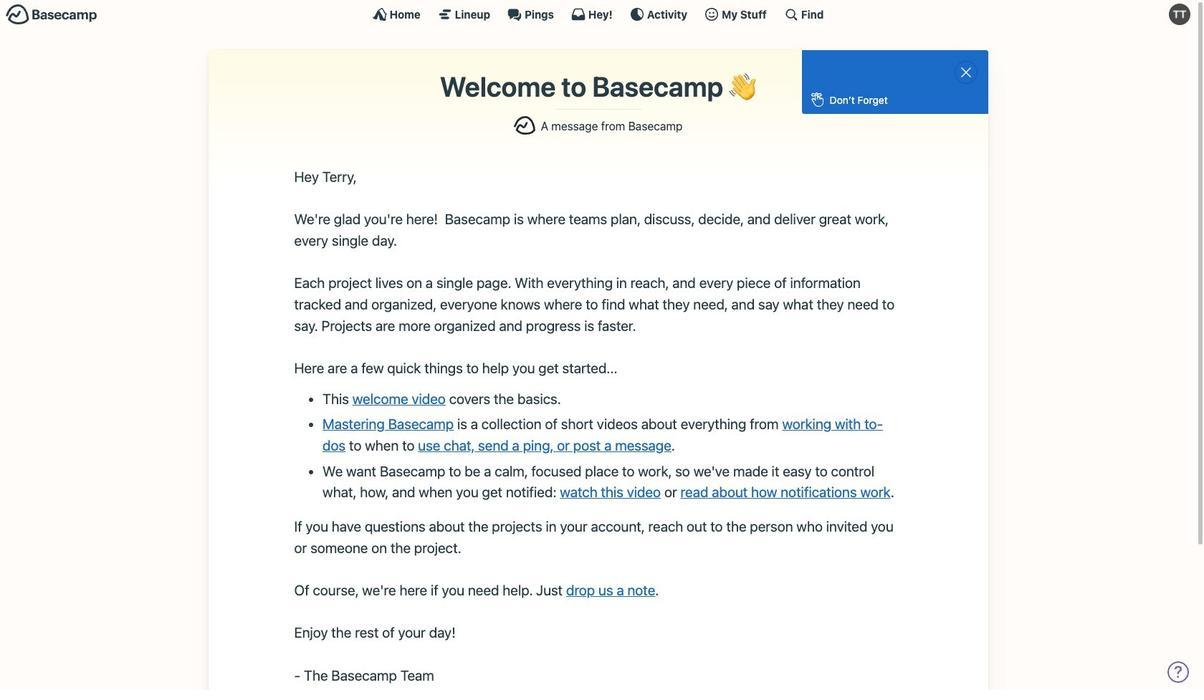 Task type: vqa. For each thing, say whether or not it's contained in the screenshot.
a to the middle
no



Task type: locate. For each thing, give the bounding box(es) containing it.
main element
[[0, 0, 1196, 28]]

terry turtle image
[[1169, 4, 1191, 25]]



Task type: describe. For each thing, give the bounding box(es) containing it.
keyboard shortcut: ⌘ + / image
[[784, 7, 799, 22]]

switch accounts image
[[6, 4, 97, 26]]



